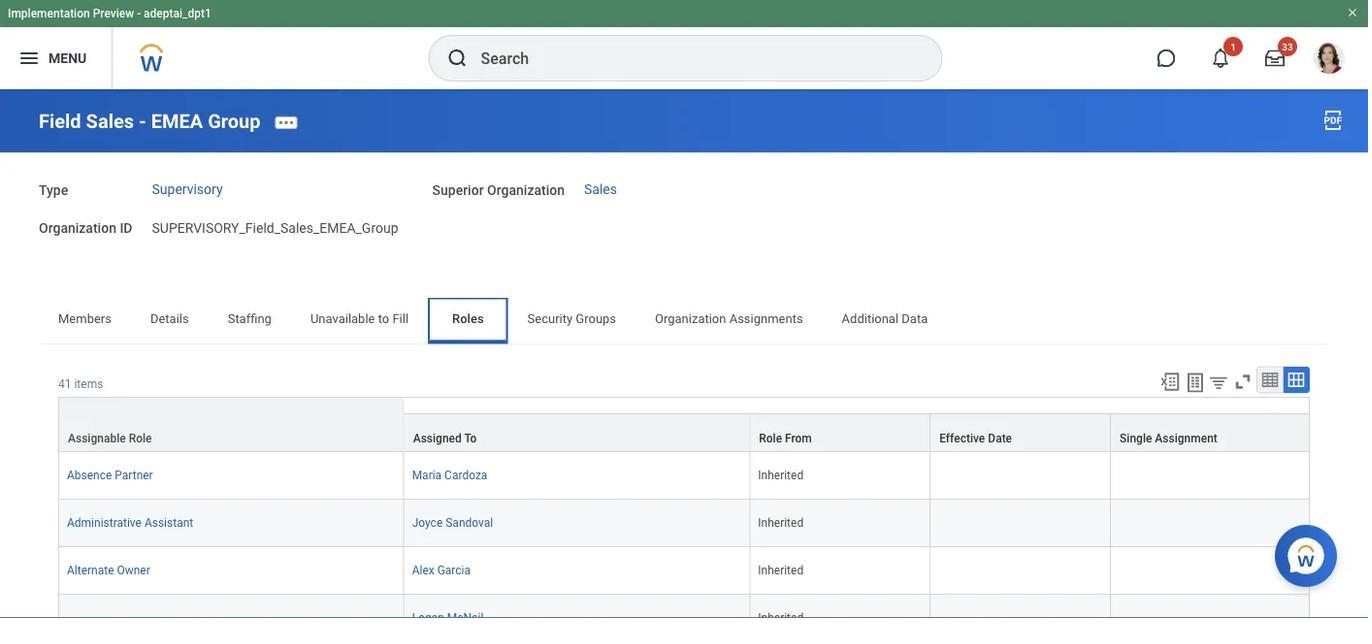 Task type: vqa. For each thing, say whether or not it's contained in the screenshot.
Alex Garcia
yes



Task type: describe. For each thing, give the bounding box(es) containing it.
alternate owner link
[[67, 560, 150, 577]]

assignment
[[1155, 432, 1218, 445]]

inherited for maria cardoza
[[758, 469, 804, 482]]

toolbar inside field sales - emea group main content
[[1151, 367, 1310, 397]]

menu
[[49, 50, 87, 66]]

emea
[[151, 110, 203, 133]]

assigned to button
[[404, 414, 750, 451]]

supervisory_field_sales_emea_group
[[152, 220, 398, 236]]

supervisory
[[152, 181, 223, 197]]

additional data
[[842, 312, 928, 326]]

row containing assigned to
[[58, 413, 1310, 452]]

fullscreen image
[[1233, 371, 1254, 393]]

implementation preview -   adeptai_dpt1
[[8, 7, 211, 20]]

joyce sandoval link
[[412, 512, 493, 530]]

expand table image
[[1287, 370, 1306, 390]]

assignable
[[68, 432, 126, 445]]

single assignment button
[[1111, 414, 1309, 451]]

profile logan mcneil image
[[1314, 43, 1345, 78]]

assignable role
[[68, 432, 152, 445]]

alternate
[[67, 564, 114, 577]]

menu button
[[0, 27, 112, 89]]

role inside 'assignable role' popup button
[[129, 432, 152, 445]]

id
[[120, 220, 133, 236]]

- for preview
[[137, 7, 141, 20]]

assistant
[[145, 516, 193, 530]]

select to filter grid data image
[[1208, 372, 1230, 393]]

role from
[[759, 432, 812, 445]]

sales link
[[584, 181, 617, 197]]

41 items
[[58, 377, 103, 391]]

row containing administrative assistant
[[58, 500, 1310, 547]]

row containing absence partner
[[58, 452, 1310, 500]]

preview
[[93, 7, 134, 20]]

details
[[150, 312, 189, 326]]

organization for organization assignments
[[655, 312, 726, 326]]

cardoza
[[445, 469, 488, 482]]

tab list inside field sales - emea group main content
[[39, 298, 1330, 344]]

Search Workday  search field
[[481, 37, 902, 80]]

inherited for alex garcia
[[758, 564, 804, 577]]

joyce
[[412, 516, 443, 530]]

implementation
[[8, 7, 90, 20]]

table image
[[1261, 370, 1280, 390]]

organization id
[[39, 220, 133, 236]]

items
[[74, 377, 103, 391]]

row containing alternate owner
[[58, 547, 1310, 595]]

security
[[528, 312, 573, 326]]

field sales - emea group link
[[39, 110, 261, 133]]

roles
[[452, 312, 484, 326]]

inbox large image
[[1266, 49, 1285, 68]]

inherited for joyce sandoval
[[758, 516, 804, 530]]

field sales - emea group
[[39, 110, 261, 133]]

supervisory link
[[152, 181, 223, 197]]

role from button
[[751, 414, 930, 451]]

close environment banner image
[[1347, 7, 1359, 18]]

from
[[785, 432, 812, 445]]

absence
[[67, 469, 112, 482]]

administrative assistant link
[[67, 512, 193, 530]]

effective
[[940, 432, 985, 445]]

type
[[39, 183, 68, 199]]

date
[[988, 432, 1012, 445]]

field sales - emea group main content
[[0, 89, 1369, 618]]



Task type: locate. For each thing, give the bounding box(es) containing it.
adeptai_dpt1
[[144, 7, 211, 20]]

organization assignments
[[655, 312, 803, 326]]

single
[[1120, 432, 1152, 445]]

effective date
[[940, 432, 1012, 445]]

role left from
[[759, 432, 782, 445]]

1 button
[[1200, 37, 1243, 80]]

groups
[[576, 312, 616, 326]]

0 horizontal spatial organization
[[39, 220, 116, 236]]

additional
[[842, 312, 899, 326]]

export to excel image
[[1160, 371, 1181, 393]]

0 horizontal spatial sales
[[86, 110, 134, 133]]

1 role from the left
[[129, 432, 152, 445]]

role inside role from popup button
[[759, 432, 782, 445]]

organization for organization id
[[39, 220, 116, 236]]

group
[[208, 110, 261, 133]]

assigned
[[413, 432, 462, 445]]

field
[[39, 110, 81, 133]]

2 row from the top
[[58, 452, 1310, 500]]

3 inherited from the top
[[758, 564, 804, 577]]

inherited
[[758, 469, 804, 482], [758, 516, 804, 530], [758, 564, 804, 577]]

2 horizontal spatial organization
[[655, 312, 726, 326]]

joyce sandoval
[[412, 516, 493, 530]]

sales
[[86, 110, 134, 133], [584, 181, 617, 197]]

2 role from the left
[[759, 432, 782, 445]]

unavailable to fill
[[310, 312, 409, 326]]

- inside menu banner
[[137, 7, 141, 20]]

sandoval
[[446, 516, 493, 530]]

1 horizontal spatial sales
[[584, 181, 617, 197]]

owner
[[117, 564, 150, 577]]

0 vertical spatial -
[[137, 7, 141, 20]]

fill
[[393, 312, 409, 326]]

superior
[[432, 183, 484, 199]]

organization right superior
[[487, 183, 565, 199]]

single assignment
[[1120, 432, 1218, 445]]

- for sales
[[139, 110, 146, 133]]

0 vertical spatial inherited
[[758, 469, 804, 482]]

data
[[902, 312, 928, 326]]

role
[[129, 432, 152, 445], [759, 432, 782, 445]]

41
[[58, 377, 71, 391]]

members
[[58, 312, 112, 326]]

cell
[[931, 452, 1111, 500], [1111, 452, 1310, 500], [931, 500, 1111, 547], [1111, 500, 1310, 547], [931, 547, 1111, 595], [1111, 547, 1310, 595], [58, 595, 404, 618], [931, 595, 1111, 618], [1111, 595, 1310, 618]]

staffing
[[228, 312, 272, 326]]

4 row from the top
[[58, 547, 1310, 595]]

alex garcia
[[412, 564, 471, 577]]

absence partner
[[67, 469, 153, 482]]

1 vertical spatial -
[[139, 110, 146, 133]]

garcia
[[437, 564, 471, 577]]

alex garcia link
[[412, 560, 471, 577]]

to
[[464, 432, 477, 445]]

security groups
[[528, 312, 616, 326]]

- inside main content
[[139, 110, 146, 133]]

justify image
[[17, 47, 41, 70]]

absence partner link
[[67, 465, 153, 482]]

view printable version (pdf) image
[[1322, 109, 1345, 132]]

effective date button
[[931, 414, 1110, 451]]

row
[[58, 413, 1310, 452], [58, 452, 1310, 500], [58, 500, 1310, 547], [58, 547, 1310, 595], [58, 595, 1310, 618]]

role up partner
[[129, 432, 152, 445]]

maria
[[412, 469, 442, 482]]

organization
[[487, 183, 565, 199], [39, 220, 116, 236], [655, 312, 726, 326]]

2 vertical spatial organization
[[655, 312, 726, 326]]

unavailable
[[310, 312, 375, 326]]

1 horizontal spatial role
[[759, 432, 782, 445]]

tab list containing members
[[39, 298, 1330, 344]]

administrative
[[67, 516, 142, 530]]

assignments
[[730, 312, 803, 326]]

alex
[[412, 564, 435, 577]]

1 inherited from the top
[[758, 469, 804, 482]]

2 inherited from the top
[[758, 516, 804, 530]]

1 horizontal spatial organization
[[487, 183, 565, 199]]

administrative assistant
[[67, 516, 193, 530]]

- right preview at the left top of page
[[137, 7, 141, 20]]

partner
[[115, 469, 153, 482]]

maria cardoza link
[[412, 465, 488, 482]]

notifications large image
[[1211, 49, 1231, 68]]

assignable role button
[[59, 398, 403, 451]]

assignable role row
[[58, 397, 1310, 452]]

-
[[137, 7, 141, 20], [139, 110, 146, 133]]

assigned to
[[413, 432, 477, 445]]

0 vertical spatial sales
[[86, 110, 134, 133]]

- left emea
[[139, 110, 146, 133]]

toolbar
[[1151, 367, 1310, 397]]

superior organization
[[432, 183, 565, 199]]

maria cardoza
[[412, 469, 488, 482]]

1 vertical spatial sales
[[584, 181, 617, 197]]

organization down type
[[39, 220, 116, 236]]

0 vertical spatial organization
[[487, 183, 565, 199]]

2 vertical spatial inherited
[[758, 564, 804, 577]]

alternate owner
[[67, 564, 150, 577]]

1
[[1231, 41, 1236, 52]]

to
[[378, 312, 389, 326]]

export to worksheets image
[[1184, 371, 1207, 395]]

organization left assignments
[[655, 312, 726, 326]]

3 row from the top
[[58, 500, 1310, 547]]

tab list
[[39, 298, 1330, 344]]

0 horizontal spatial role
[[129, 432, 152, 445]]

1 row from the top
[[58, 413, 1310, 452]]

33 button
[[1254, 37, 1298, 80]]

organization inside tab list
[[655, 312, 726, 326]]

33
[[1282, 41, 1294, 52]]

menu banner
[[0, 0, 1369, 89]]

1 vertical spatial organization
[[39, 220, 116, 236]]

search image
[[446, 47, 469, 70]]

5 row from the top
[[58, 595, 1310, 618]]

1 vertical spatial inherited
[[758, 516, 804, 530]]



